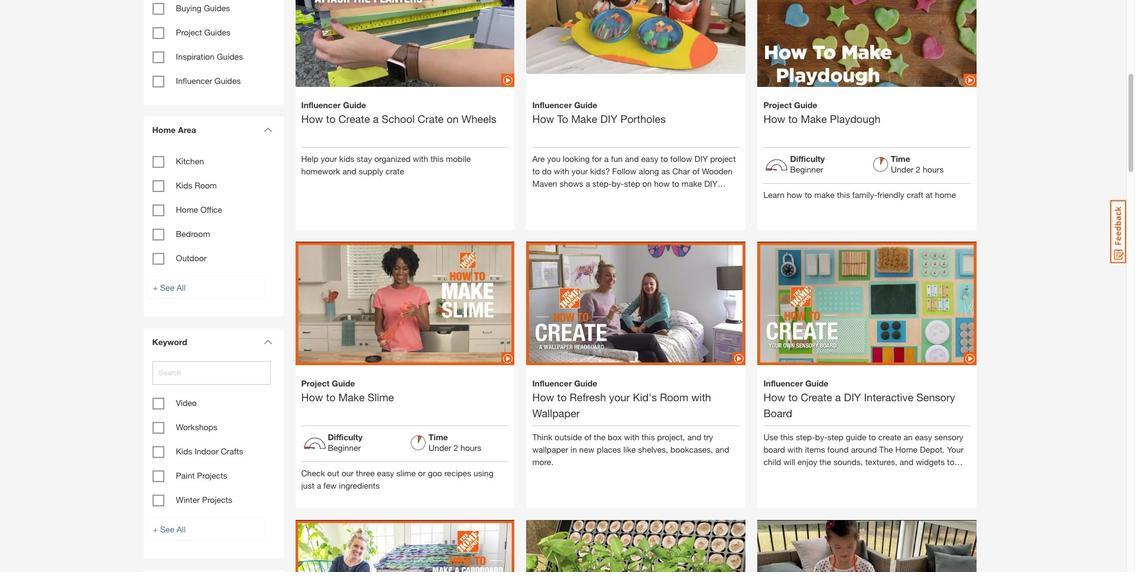 Task type: locate. For each thing, give the bounding box(es) containing it.
this left family-
[[837, 190, 850, 200]]

1 vertical spatial see
[[160, 525, 174, 535]]

project inside project guide how to make slime
[[301, 378, 330, 388]]

by- down 'follow'
[[612, 178, 624, 188]]

home left 'office'
[[176, 205, 198, 215]]

new
[[579, 445, 595, 455]]

0 horizontal spatial difficulty beginner
[[328, 432, 363, 453]]

make left family-
[[815, 190, 835, 200]]

0 horizontal spatial create
[[339, 112, 370, 125]]

+ see all button down outdoor
[[146, 276, 265, 299]]

1 vertical spatial 2
[[454, 443, 458, 453]]

your inside 'are you looking for a fun and easy to follow diy project to do with your kids? follow along as char of wooden maven shows a step-by-step on how to make diy portholes!'
[[572, 166, 588, 176]]

make inside 'are you looking for a fun and easy to follow diy project to do with your kids? follow along as char of wooden maven shows a step-by-step on how to make diy portholes!'
[[682, 178, 702, 188]]

1 vertical spatial difficulty
[[328, 432, 363, 442]]

2 for how to make playdough
[[916, 164, 921, 174]]

1 horizontal spatial home
[[896, 445, 918, 455]]

0 horizontal spatial the
[[594, 432, 606, 442]]

are
[[533, 154, 545, 164]]

0 horizontal spatial step-
[[593, 178, 612, 188]]

projects for winter projects
[[202, 495, 232, 505]]

paint projects
[[176, 471, 227, 481]]

0 vertical spatial all
[[177, 283, 186, 293]]

0 vertical spatial caret icon image
[[263, 127, 272, 132]]

2 caret icon image from the top
[[263, 339, 272, 345]]

difficulty down project guide how to make playdough
[[790, 154, 825, 164]]

with up like
[[624, 432, 640, 442]]

guide inside project guide how to make slime
[[332, 378, 355, 388]]

+ see all down outdoor
[[153, 283, 186, 293]]

1 horizontal spatial hours
[[923, 164, 944, 174]]

think
[[533, 432, 553, 442]]

how to make playdough image
[[758, 0, 977, 108]]

0 vertical spatial under
[[891, 164, 914, 174]]

diy right 'follow'
[[695, 154, 708, 164]]

0 vertical spatial easy
[[641, 154, 659, 164]]

influencer inside influencer guide how to create a diy interactive sensory board
[[764, 378, 803, 388]]

1 caret icon image from the top
[[263, 127, 272, 132]]

easy up depot. on the bottom of page
[[915, 432, 932, 442]]

1 vertical spatial project
[[764, 100, 792, 110]]

0 vertical spatial how
[[654, 178, 670, 188]]

guides for buying guides
[[204, 3, 230, 13]]

stay
[[357, 154, 372, 164]]

2 vertical spatial your
[[609, 391, 630, 404]]

a
[[373, 112, 379, 125], [604, 154, 609, 164], [586, 178, 590, 188], [836, 391, 841, 404], [317, 481, 321, 491]]

diy left portholes
[[601, 112, 618, 125]]

on inside 'are you looking for a fun and easy to follow diy project to do with your kids? follow along as char of wooden maven shows a step-by-step on how to make diy portholes!'
[[643, 178, 652, 188]]

1 horizontal spatial on
[[643, 178, 652, 188]]

2 for how to make slime
[[454, 443, 458, 453]]

mobile
[[446, 154, 471, 164]]

textures,
[[866, 457, 898, 467]]

0 vertical spatial difficulty beginner
[[790, 154, 825, 174]]

the inside think outside of the box with this project, and try wallpaper in new places like shelves, bookcases, and more.
[[594, 432, 606, 442]]

1 horizontal spatial how
[[787, 190, 803, 200]]

projects
[[197, 471, 227, 481], [202, 495, 232, 505]]

project for how to make playdough
[[764, 100, 792, 110]]

guides down inspiration guides
[[215, 76, 241, 86]]

easy inside use this step-by-step guide to create an easy sensory board with items found around the home depot. your child will enjoy the sounds, textures, and widgets to engage with on this colorful board.
[[915, 432, 932, 442]]

project guide how to make playdough
[[764, 100, 881, 125]]

0 horizontal spatial difficulty
[[328, 432, 363, 442]]

how inside project guide how to make playdough
[[764, 112, 786, 125]]

1 vertical spatial +
[[153, 525, 158, 535]]

0 vertical spatial on
[[447, 112, 459, 125]]

create
[[339, 112, 370, 125], [801, 391, 833, 404]]

to inside project guide how to make slime
[[326, 391, 336, 404]]

sensory
[[917, 391, 956, 404]]

step- up items
[[796, 432, 815, 442]]

a left "interactive"
[[836, 391, 841, 404]]

three
[[356, 468, 375, 478]]

time up friendly
[[891, 154, 911, 164]]

projects down paint projects on the bottom left of page
[[202, 495, 232, 505]]

1 horizontal spatial difficulty
[[790, 154, 825, 164]]

all down the winter
[[177, 525, 186, 535]]

time under 2 hours for how to make playdough
[[891, 154, 944, 174]]

by- inside use this step-by-step guide to create an easy sensory board with items found around the home depot. your child will enjoy the sounds, textures, and widgets to engage with on this colorful board.
[[815, 432, 828, 442]]

follow
[[671, 154, 692, 164]]

on
[[447, 112, 459, 125], [643, 178, 652, 188], [811, 469, 820, 479]]

guides up project guides
[[204, 3, 230, 13]]

time under 2 hours for how to make slime
[[429, 432, 482, 453]]

1 vertical spatial all
[[177, 525, 186, 535]]

home inside use this step-by-step guide to create an easy sensory board with items found around the home depot. your child will enjoy the sounds, textures, and widgets to engage with on this colorful board.
[[896, 445, 918, 455]]

1 horizontal spatial easy
[[641, 154, 659, 164]]

1 vertical spatial + see all button
[[146, 518, 265, 541]]

0 vertical spatial 2
[[916, 164, 921, 174]]

your inside influencer guide how to refresh your kid's room with wallpaper
[[609, 391, 630, 404]]

1 horizontal spatial time under 2 hours
[[891, 154, 944, 174]]

how for how to make diy portholes
[[533, 112, 554, 125]]

learn
[[764, 190, 785, 200]]

1 vertical spatial the
[[820, 457, 832, 467]]

0 vertical spatial make
[[682, 178, 702, 188]]

1 vertical spatial step-
[[796, 432, 815, 442]]

1 see from the top
[[160, 283, 174, 293]]

bookcases,
[[671, 445, 713, 455]]

influencer for how to refresh your kid's room with wallpaper
[[533, 378, 572, 388]]

1 vertical spatial how
[[787, 190, 803, 200]]

this right use
[[781, 432, 794, 442]]

how down as
[[654, 178, 670, 188]]

guide inside influencer guide how to make diy portholes
[[574, 100, 598, 110]]

interactive
[[864, 391, 914, 404]]

caret icon image inside keyword button
[[263, 339, 272, 345]]

influencer inside influencer guide how to make diy portholes
[[533, 100, 572, 110]]

make inside project guide how to make playdough
[[801, 112, 827, 125]]

2 horizontal spatial easy
[[915, 432, 932, 442]]

under up goo
[[429, 443, 451, 453]]

how right learn
[[787, 190, 803, 200]]

guide inside influencer guide how to create a diy interactive sensory board
[[806, 378, 829, 388]]

1 horizontal spatial step
[[828, 432, 844, 442]]

0 horizontal spatial make
[[339, 391, 365, 404]]

few
[[324, 481, 337, 491]]

guide inside influencer guide how to refresh your kid's room with wallpaper
[[574, 378, 598, 388]]

0 vertical spatial beginner
[[790, 164, 823, 174]]

step inside 'are you looking for a fun and easy to follow diy project to do with your kids? follow along as char of wooden maven shows a step-by-step on how to make diy portholes!'
[[624, 178, 640, 188]]

on down along
[[643, 178, 652, 188]]

2 + from the top
[[153, 525, 158, 535]]

this up shelves,
[[642, 432, 655, 442]]

make right to
[[571, 112, 598, 125]]

colorful
[[838, 469, 866, 479]]

make down char
[[682, 178, 702, 188]]

make for playdough
[[801, 112, 827, 125]]

2
[[916, 164, 921, 174], [454, 443, 458, 453]]

kids
[[339, 154, 355, 164], [176, 180, 192, 190]]

with right organized
[[413, 154, 428, 164]]

caret icon image
[[263, 127, 272, 132], [263, 339, 272, 345]]

make left playdough
[[801, 112, 827, 125]]

workshops
[[176, 422, 217, 432]]

to inside influencer guide how to refresh your kid's room with wallpaper
[[557, 391, 567, 404]]

1 vertical spatial home
[[896, 445, 918, 455]]

difficulty beginner up our
[[328, 432, 363, 453]]

0 vertical spatial kids
[[339, 154, 355, 164]]

a inside the influencer guide how to create a school crate on wheels
[[373, 112, 379, 125]]

for
[[592, 154, 602, 164]]

home
[[935, 190, 956, 200], [176, 205, 198, 215]]

of up new
[[585, 432, 592, 442]]

how to create a school crate on wheels image
[[295, 0, 515, 108]]

do
[[542, 166, 552, 176]]

how inside influencer guide how to refresh your kid's room with wallpaper
[[533, 391, 554, 404]]

2 horizontal spatial project
[[764, 100, 792, 110]]

board
[[764, 407, 793, 420]]

to
[[326, 112, 336, 125], [789, 112, 798, 125], [661, 154, 668, 164], [533, 166, 540, 176], [672, 178, 680, 188], [805, 190, 812, 200], [326, 391, 336, 404], [557, 391, 567, 404], [789, 391, 798, 404], [869, 432, 876, 442], [947, 457, 955, 467]]

your left the kid's
[[609, 391, 630, 404]]

guides
[[204, 3, 230, 13], [204, 27, 231, 37], [217, 51, 243, 62], [215, 76, 241, 86]]

time under 2 hours
[[891, 154, 944, 174], [429, 432, 482, 453]]

crafts
[[221, 446, 243, 457]]

0 horizontal spatial home
[[176, 205, 198, 215]]

projects down kids indoor crafts
[[197, 471, 227, 481]]

of inside 'are you looking for a fun and easy to follow diy project to do with your kids? follow along as char of wooden maven shows a step-by-step on how to make diy portholes!'
[[693, 166, 700, 176]]

kids inside the help your kids stay organized with this mobile homework and supply crate
[[339, 154, 355, 164]]

of inside think outside of the box with this project, and try wallpaper in new places like shelves, bookcases, and more.
[[585, 432, 592, 442]]

0 vertical spatial by-
[[612, 178, 624, 188]]

your inside the help your kids stay organized with this mobile homework and supply crate
[[321, 154, 337, 164]]

1 vertical spatial projects
[[202, 495, 232, 505]]

how
[[654, 178, 670, 188], [787, 190, 803, 200]]

the inside use this step-by-step guide to create an easy sensory board with items found around the home depot. your child will enjoy the sounds, textures, and widgets to engage with on this colorful board.
[[820, 457, 832, 467]]

shows
[[560, 178, 584, 188]]

1 vertical spatial caret icon image
[[263, 339, 272, 345]]

diy left "interactive"
[[844, 391, 861, 404]]

the left box at the right of page
[[594, 432, 606, 442]]

and left widgets
[[900, 457, 914, 467]]

1 vertical spatial your
[[572, 166, 588, 176]]

are you looking for a fun and easy to follow diy project to do with your kids? follow along as char of wooden maven shows a step-by-step on how to make diy portholes!
[[533, 154, 736, 201]]

influencer guide how to create a school crate on wheels
[[301, 100, 497, 125]]

1 vertical spatial time
[[429, 432, 448, 442]]

1 vertical spatial kids
[[176, 180, 192, 190]]

1 horizontal spatial kids
[[339, 154, 355, 164]]

home down an
[[896, 445, 918, 455]]

hours
[[923, 164, 944, 174], [461, 443, 482, 453]]

and right bookcases,
[[716, 445, 730, 455]]

2 all from the top
[[177, 525, 186, 535]]

difficulty beginner
[[790, 154, 825, 174], [328, 432, 363, 453]]

how inside the influencer guide how to create a school crate on wheels
[[301, 112, 323, 125]]

guides up influencer guides at the left top of the page
[[217, 51, 243, 62]]

1 horizontal spatial difficulty beginner
[[790, 154, 825, 174]]

1 horizontal spatial beginner
[[790, 164, 823, 174]]

inspiration guides
[[176, 51, 243, 62]]

check out our three easy slime or goo recipes using just a few ingredients
[[301, 468, 494, 491]]

0 vertical spatial create
[[339, 112, 370, 125]]

project for how to make slime
[[301, 378, 330, 388]]

a right "shows"
[[586, 178, 590, 188]]

how
[[301, 112, 323, 125], [533, 112, 554, 125], [764, 112, 786, 125], [301, 391, 323, 404], [533, 391, 554, 404], [764, 391, 786, 404]]

0 horizontal spatial beginner
[[328, 443, 361, 453]]

1 + see all button from the top
[[146, 276, 265, 299]]

and up bookcases,
[[688, 432, 702, 442]]

2 see from the top
[[160, 525, 174, 535]]

outdoor
[[176, 253, 207, 263]]

0 horizontal spatial step
[[624, 178, 640, 188]]

1 horizontal spatial the
[[820, 457, 832, 467]]

influencer for how to make diy portholes
[[533, 100, 572, 110]]

by- up items
[[815, 432, 828, 442]]

step down 'follow'
[[624, 178, 640, 188]]

0 horizontal spatial easy
[[377, 468, 394, 478]]

time under 2 hours up recipes
[[429, 432, 482, 453]]

of right char
[[693, 166, 700, 176]]

the down items
[[820, 457, 832, 467]]

step- inside 'are you looking for a fun and easy to follow diy project to do with your kids? follow along as char of wooden maven shows a step-by-step on how to make diy portholes!'
[[593, 178, 612, 188]]

make for diy
[[571, 112, 598, 125]]

influencer inside influencer guide how to refresh your kid's room with wallpaper
[[533, 378, 572, 388]]

on inside the influencer guide how to create a school crate on wheels
[[447, 112, 459, 125]]

1 vertical spatial create
[[801, 391, 833, 404]]

time for how to make playdough
[[891, 154, 911, 164]]

1 horizontal spatial create
[[801, 391, 833, 404]]

0 horizontal spatial 2
[[454, 443, 458, 453]]

see
[[160, 283, 174, 293], [160, 525, 174, 535]]

your up "homework"
[[321, 154, 337, 164]]

0 horizontal spatial under
[[429, 443, 451, 453]]

1 horizontal spatial time
[[891, 154, 911, 164]]

+ see all button down winter projects
[[146, 518, 265, 541]]

and inside the help your kids stay organized with this mobile homework and supply crate
[[343, 166, 357, 176]]

1 vertical spatial time under 2 hours
[[429, 432, 482, 453]]

help your kids stay organized with this mobile homework and supply crate
[[301, 154, 471, 176]]

area
[[178, 125, 196, 135]]

how for how to create a school crate on wheels
[[301, 112, 323, 125]]

this inside the help your kids stay organized with this mobile homework and supply crate
[[431, 154, 444, 164]]

guides for influencer guides
[[215, 76, 241, 86]]

guide for how to create a diy interactive sensory board
[[806, 378, 829, 388]]

make for slime
[[339, 391, 365, 404]]

all down outdoor
[[177, 283, 186, 293]]

to inside influencer guide how to create a diy interactive sensory board
[[789, 391, 798, 404]]

feedback link image
[[1111, 200, 1127, 264]]

create up stay
[[339, 112, 370, 125]]

diy
[[601, 112, 618, 125], [695, 154, 708, 164], [704, 178, 718, 188], [844, 391, 861, 404]]

under
[[891, 164, 914, 174], [429, 443, 451, 453]]

with right room
[[692, 391, 711, 404]]

0 horizontal spatial time under 2 hours
[[429, 432, 482, 453]]

caret icon image for home area
[[263, 127, 272, 132]]

how to make slime image
[[295, 222, 515, 386]]

0 horizontal spatial your
[[321, 154, 337, 164]]

kids room
[[176, 180, 217, 190]]

difficulty beginner for playdough
[[790, 154, 825, 174]]

1 horizontal spatial project
[[301, 378, 330, 388]]

beginner down project guide how to make playdough
[[790, 164, 823, 174]]

and up 'follow'
[[625, 154, 639, 164]]

just
[[301, 481, 315, 491]]

kids left room
[[176, 180, 192, 190]]

0 vertical spatial + see all
[[153, 283, 186, 293]]

0 vertical spatial home
[[152, 125, 176, 135]]

use this step-by-step guide to create an easy sensory board with items found around the home depot. your child will enjoy the sounds, textures, and widgets to engage with on this colorful board.
[[764, 432, 964, 479]]

influencer
[[176, 76, 212, 86], [301, 100, 341, 110], [533, 100, 572, 110], [533, 378, 572, 388], [764, 378, 803, 388]]

easy up along
[[641, 154, 659, 164]]

0 horizontal spatial hours
[[461, 443, 482, 453]]

1 vertical spatial make
[[815, 190, 835, 200]]

0 vertical spatial time
[[891, 154, 911, 164]]

1 vertical spatial under
[[429, 443, 451, 453]]

project
[[710, 154, 736, 164]]

on inside use this step-by-step guide to create an easy sensory board with items found around the home depot. your child will enjoy the sounds, textures, and widgets to engage with on this colorful board.
[[811, 469, 820, 479]]

indoor
[[195, 446, 219, 457]]

home area
[[152, 125, 196, 135]]

guide
[[343, 100, 366, 110], [574, 100, 598, 110], [794, 100, 818, 110], [332, 378, 355, 388], [574, 378, 598, 388], [806, 378, 829, 388]]

2 horizontal spatial on
[[811, 469, 820, 479]]

1 vertical spatial step
[[828, 432, 844, 442]]

kids left stay
[[339, 154, 355, 164]]

project inside project guide how to make playdough
[[764, 100, 792, 110]]

this
[[431, 154, 444, 164], [837, 190, 850, 200], [642, 432, 655, 442], [781, 432, 794, 442], [823, 469, 836, 479]]

0 vertical spatial step-
[[593, 178, 612, 188]]

inspiration
[[176, 51, 215, 62]]

1 vertical spatial beginner
[[328, 443, 361, 453]]

difficulty beginner down project guide how to make playdough
[[790, 154, 825, 174]]

influencer inside the influencer guide how to create a school crate on wheels
[[301, 100, 341, 110]]

create inside influencer guide how to create a diy interactive sensory board
[[801, 391, 833, 404]]

buying
[[176, 3, 202, 13]]

0 horizontal spatial how
[[654, 178, 670, 188]]

1 vertical spatial difficulty beginner
[[328, 432, 363, 453]]

board
[[764, 445, 785, 455]]

on down "enjoy"
[[811, 469, 820, 479]]

guide inside the influencer guide how to create a school crate on wheels
[[343, 100, 366, 110]]

make
[[682, 178, 702, 188], [815, 190, 835, 200]]

hours up using on the left of the page
[[461, 443, 482, 453]]

the
[[880, 445, 893, 455]]

you
[[547, 154, 561, 164]]

step up found at the bottom right
[[828, 432, 844, 442]]

0 vertical spatial +
[[153, 283, 158, 293]]

how inside influencer guide how to create a diy interactive sensory board
[[764, 391, 786, 404]]

on right crate
[[447, 112, 459, 125]]

1 horizontal spatial of
[[693, 166, 700, 176]]

1 horizontal spatial make
[[571, 112, 598, 125]]

step- down kids?
[[593, 178, 612, 188]]

and left supply
[[343, 166, 357, 176]]

0 horizontal spatial home
[[152, 125, 176, 135]]

caret icon image inside home area button
[[263, 127, 272, 132]]

how inside influencer guide how to make diy portholes
[[533, 112, 554, 125]]

a left school
[[373, 112, 379, 125]]

hours up at
[[923, 164, 944, 174]]

influencer up board
[[764, 378, 803, 388]]

0 vertical spatial your
[[321, 154, 337, 164]]

beginner for slime
[[328, 443, 361, 453]]

0 vertical spatial see
[[160, 283, 174, 293]]

2 up craft
[[916, 164, 921, 174]]

under up friendly
[[891, 164, 914, 174]]

a left the few
[[317, 481, 321, 491]]

difficulty
[[790, 154, 825, 164], [328, 432, 363, 442]]

step- inside use this step-by-step guide to create an easy sensory board with items found around the home depot. your child will enjoy the sounds, textures, and widgets to engage with on this colorful board.
[[796, 432, 815, 442]]

1 vertical spatial hours
[[461, 443, 482, 453]]

+ see all down the winter
[[153, 525, 186, 535]]

home left area
[[152, 125, 176, 135]]

home right at
[[935, 190, 956, 200]]

make inside influencer guide how to make diy portholes
[[571, 112, 598, 125]]

beginner up our
[[328, 443, 361, 453]]

with down "enjoy"
[[794, 469, 809, 479]]

slime
[[368, 391, 394, 404]]

time under 2 hours up craft
[[891, 154, 944, 174]]

difficulty up our
[[328, 432, 363, 442]]

0 vertical spatial project
[[176, 27, 202, 37]]

influencer up the help at the left of the page
[[301, 100, 341, 110]]

portholes!
[[533, 191, 569, 201]]

1 horizontal spatial step-
[[796, 432, 815, 442]]

2 up recipes
[[454, 443, 458, 453]]

time up goo
[[429, 432, 448, 442]]

0 vertical spatial of
[[693, 166, 700, 176]]

shelves,
[[638, 445, 668, 455]]

influencer guide how to make diy portholes
[[533, 100, 666, 125]]

1 horizontal spatial 2
[[916, 164, 921, 174]]

create up items
[[801, 391, 833, 404]]

this left mobile
[[431, 154, 444, 164]]

0 horizontal spatial on
[[447, 112, 459, 125]]

our
[[342, 468, 354, 478]]

0 vertical spatial difficulty
[[790, 154, 825, 164]]

and inside 'are you looking for a fun and easy to follow diy project to do with your kids? follow along as char of wooden maven shows a step-by-step on how to make diy portholes!'
[[625, 154, 639, 164]]

your
[[321, 154, 337, 164], [572, 166, 588, 176], [609, 391, 630, 404]]

create for diy
[[801, 391, 833, 404]]

ingredients
[[339, 481, 380, 491]]

1 vertical spatial of
[[585, 432, 592, 442]]

friendly
[[878, 190, 905, 200]]

0 vertical spatial step
[[624, 178, 640, 188]]

guides up inspiration guides
[[204, 27, 231, 37]]

1 + see all from the top
[[153, 283, 186, 293]]

2 horizontal spatial your
[[609, 391, 630, 404]]

influencer for how to create a school crate on wheels
[[301, 100, 341, 110]]

make left slime
[[339, 391, 365, 404]]

0 horizontal spatial make
[[682, 178, 702, 188]]

2 vertical spatial easy
[[377, 468, 394, 478]]

goo
[[428, 468, 442, 478]]

will
[[784, 457, 795, 467]]

make inside project guide how to make slime
[[339, 391, 365, 404]]

how to create a diy interactive sensory board image
[[758, 222, 977, 386]]

influencer up to
[[533, 100, 572, 110]]

this inside think outside of the box with this project, and try wallpaper in new places like shelves, bookcases, and more.
[[642, 432, 655, 442]]

guides for project guides
[[204, 27, 231, 37]]

kids indoor crafts
[[176, 446, 243, 457]]

easy right the three
[[377, 468, 394, 478]]

guide for how to refresh your kid's room with wallpaper
[[574, 378, 598, 388]]

influencer up wallpaper
[[533, 378, 572, 388]]

wooden
[[702, 166, 733, 176]]

maven
[[533, 178, 557, 188]]

with down you
[[554, 166, 569, 176]]

easy
[[641, 154, 659, 164], [915, 432, 932, 442], [377, 468, 394, 478]]

0 horizontal spatial time
[[429, 432, 448, 442]]

2 horizontal spatial make
[[801, 112, 827, 125]]

0 horizontal spatial of
[[585, 432, 592, 442]]

with inside 'are you looking for a fun and easy to follow diy project to do with your kids? follow along as char of wooden maven shows a step-by-step on how to make diy portholes!'
[[554, 166, 569, 176]]

to inside project guide how to make playdough
[[789, 112, 798, 125]]

1 vertical spatial on
[[643, 178, 652, 188]]

create inside the influencer guide how to create a school crate on wheels
[[339, 112, 370, 125]]

diy inside influencer guide how to create a diy interactive sensory board
[[844, 391, 861, 404]]

your down looking
[[572, 166, 588, 176]]



Task type: describe. For each thing, give the bounding box(es) containing it.
influencer guide how to create a diy interactive sensory board
[[764, 378, 956, 420]]

crate
[[386, 166, 404, 176]]

school
[[382, 112, 415, 125]]

kids
[[176, 446, 192, 457]]

influencer down inspiration
[[176, 76, 212, 86]]

depot.
[[920, 445, 945, 455]]

enjoy
[[798, 457, 818, 467]]

keyword button
[[146, 329, 276, 355]]

wallpaper
[[533, 445, 568, 455]]

and inside use this step-by-step guide to create an easy sensory board with items found around the home depot. your child will enjoy the sounds, textures, and widgets to engage with on this colorful board.
[[900, 457, 914, 467]]

hours for how to make slime
[[461, 443, 482, 453]]

a inside check out our three easy slime or goo recipes using just a few ingredients
[[317, 481, 321, 491]]

char
[[673, 166, 690, 176]]

a inside influencer guide how to create a diy interactive sensory board
[[836, 391, 841, 404]]

see for 1st + see all button from the bottom of the page
[[160, 525, 174, 535]]

an
[[904, 432, 913, 442]]

2 + see all from the top
[[153, 525, 186, 535]]

this left colorful
[[823, 469, 836, 479]]

influencer guides
[[176, 76, 241, 86]]

refresh
[[570, 391, 606, 404]]

or
[[418, 468, 426, 478]]

kids?
[[590, 166, 610, 176]]

how inside 'are you looking for a fun and easy to follow diy project to do with your kids? follow along as char of wooden maven shows a step-by-step on how to make diy portholes!'
[[654, 178, 670, 188]]

use
[[764, 432, 778, 442]]

time for how to make slime
[[429, 432, 448, 442]]

at
[[926, 190, 933, 200]]

learn how to make this family-friendly craft at home
[[764, 190, 956, 200]]

with up 'will'
[[788, 445, 803, 455]]

outside
[[555, 432, 582, 442]]

difficulty beginner for slime
[[328, 432, 363, 453]]

buying guides
[[176, 3, 230, 13]]

create for school
[[339, 112, 370, 125]]

guide for how to create a school crate on wheels
[[343, 100, 366, 110]]

how inside project guide how to make slime
[[301, 391, 323, 404]]

project guide how to make slime
[[301, 378, 394, 404]]

by- inside 'are you looking for a fun and easy to follow diy project to do with your kids? follow along as char of wooden maven shows a step-by-step on how to make diy portholes!'
[[612, 178, 624, 188]]

1 + from the top
[[153, 283, 158, 293]]

think outside of the box with this project, and try wallpaper in new places like shelves, bookcases, and more.
[[533, 432, 730, 467]]

a right for
[[604, 154, 609, 164]]

diy down the wooden
[[704, 178, 718, 188]]

as
[[662, 166, 670, 176]]

sensory
[[935, 432, 964, 442]]

wallpaper
[[533, 407, 580, 420]]

2 + see all button from the top
[[146, 518, 265, 541]]

homework
[[301, 166, 340, 176]]

out
[[327, 468, 339, 478]]

found
[[828, 445, 849, 455]]

kitchen
[[176, 156, 204, 166]]

sounds,
[[834, 457, 863, 467]]

0 horizontal spatial kids
[[176, 180, 192, 190]]

with inside the help your kids stay organized with this mobile homework and supply crate
[[413, 154, 428, 164]]

influencer for how to create a diy interactive sensory board
[[764, 378, 803, 388]]

more.
[[533, 457, 554, 467]]

under for how to make slime
[[429, 443, 451, 453]]

Search search field
[[152, 361, 271, 385]]

places
[[597, 445, 621, 455]]

easy inside 'are you looking for a fun and easy to follow diy project to do with your kids? follow along as char of wooden maven shows a step-by-step on how to make diy portholes!'
[[641, 154, 659, 164]]

wheels
[[462, 112, 497, 125]]

help
[[301, 154, 318, 164]]

how to make diy portholes image
[[527, 0, 746, 74]]

follow
[[612, 166, 637, 176]]

with inside think outside of the box with this project, and try wallpaper in new places like shelves, bookcases, and more.
[[624, 432, 640, 442]]

check
[[301, 468, 325, 478]]

family-
[[853, 190, 878, 200]]

crate
[[418, 112, 444, 125]]

guide inside project guide how to make playdough
[[794, 100, 818, 110]]

diy inside influencer guide how to make diy portholes
[[601, 112, 618, 125]]

1 vertical spatial home
[[176, 205, 198, 215]]

video
[[176, 398, 197, 408]]

craft
[[907, 190, 924, 200]]

under for how to make playdough
[[891, 164, 914, 174]]

easy inside check out our three easy slime or goo recipes using just a few ingredients
[[377, 468, 394, 478]]

keyword
[[152, 337, 187, 347]]

slime
[[397, 468, 416, 478]]

guide for how to make diy portholes
[[574, 100, 598, 110]]

in
[[571, 445, 577, 455]]

difficulty for playdough
[[790, 154, 825, 164]]

difficulty for slime
[[328, 432, 363, 442]]

board.
[[868, 469, 892, 479]]

step inside use this step-by-step guide to create an easy sensory board with items found around the home depot. your child will enjoy the sounds, textures, and widgets to engage with on this colorful board.
[[828, 432, 844, 442]]

with inside influencer guide how to refresh your kid's room with wallpaper
[[692, 391, 711, 404]]

influencer guide how to refresh your kid's room with wallpaper
[[533, 378, 711, 420]]

1 all from the top
[[177, 283, 186, 293]]

using
[[474, 468, 494, 478]]

box
[[608, 432, 622, 442]]

try
[[704, 432, 713, 442]]

to
[[557, 112, 568, 125]]

looking
[[563, 154, 590, 164]]

how for how to create a diy interactive sensory board
[[764, 391, 786, 404]]

0 vertical spatial home
[[935, 190, 956, 200]]

recipes
[[445, 468, 471, 478]]

how to refresh your kid's room with wallpaper image
[[527, 222, 746, 386]]

projects for paint projects
[[197, 471, 227, 481]]

around
[[851, 445, 877, 455]]

how for how to refresh your kid's room with wallpaper
[[533, 391, 554, 404]]

home inside button
[[152, 125, 176, 135]]

winter projects
[[176, 495, 232, 505]]

beginner for playdough
[[790, 164, 823, 174]]

playdough
[[830, 112, 881, 125]]

0 horizontal spatial project
[[176, 27, 202, 37]]

home office
[[176, 205, 222, 215]]

child
[[764, 457, 781, 467]]

room
[[195, 180, 217, 190]]

hours for how to make playdough
[[923, 164, 944, 174]]

caret icon image for keyword
[[263, 339, 272, 345]]

create
[[879, 432, 902, 442]]

fun
[[611, 154, 623, 164]]

to inside the influencer guide how to create a school crate on wheels
[[326, 112, 336, 125]]

guides for inspiration guides
[[217, 51, 243, 62]]

organized
[[374, 154, 411, 164]]

office
[[200, 205, 222, 215]]

engage
[[764, 469, 791, 479]]

widgets
[[916, 457, 945, 467]]

home area button
[[146, 117, 276, 143]]

see for second + see all button from the bottom
[[160, 283, 174, 293]]

project guides
[[176, 27, 231, 37]]

guide
[[846, 432, 867, 442]]

paint
[[176, 471, 195, 481]]



Task type: vqa. For each thing, say whether or not it's contained in the screenshot.
X related to 2 X 4
no



